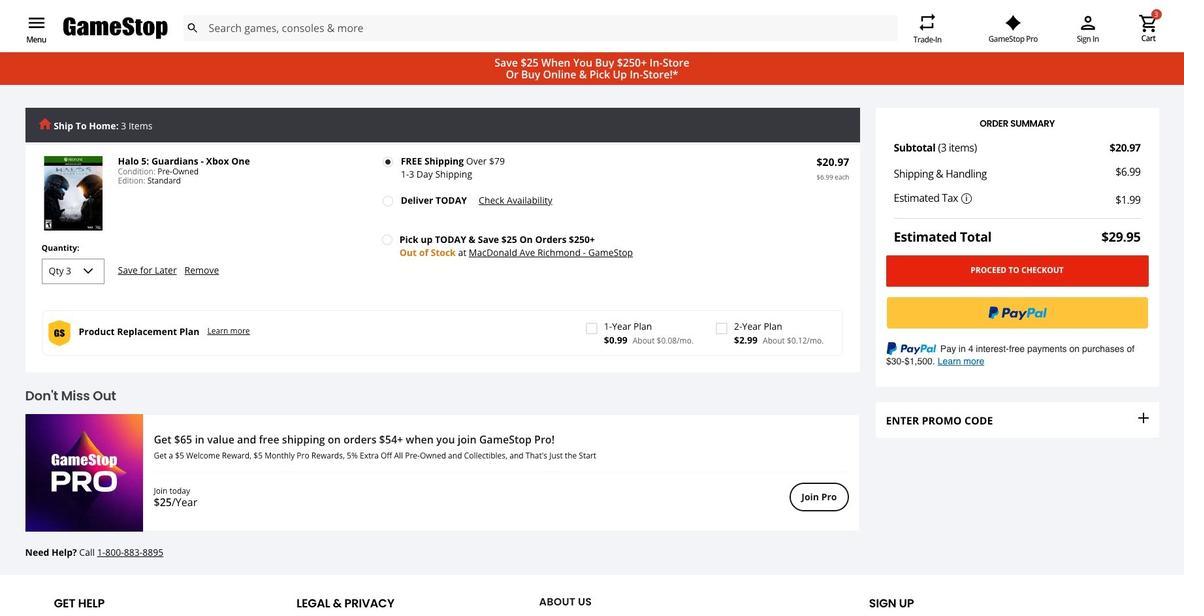 Task type: describe. For each thing, give the bounding box(es) containing it.
halo 5: guardians - xbox one image
[[36, 156, 110, 231]]

profile image
[[1078, 12, 1099, 33]]



Task type: locate. For each thing, give the bounding box(es) containing it.
Search games, consoles & more search field
[[209, 15, 874, 41]]

alt1 image
[[25, 414, 143, 532]]

gamestop image
[[63, 16, 168, 41]]

gamestop pro icon image
[[1005, 15, 1022, 31]]

None search field
[[183, 15, 898, 41]]



Task type: vqa. For each thing, say whether or not it's contained in the screenshot.
alt1 image
yes



